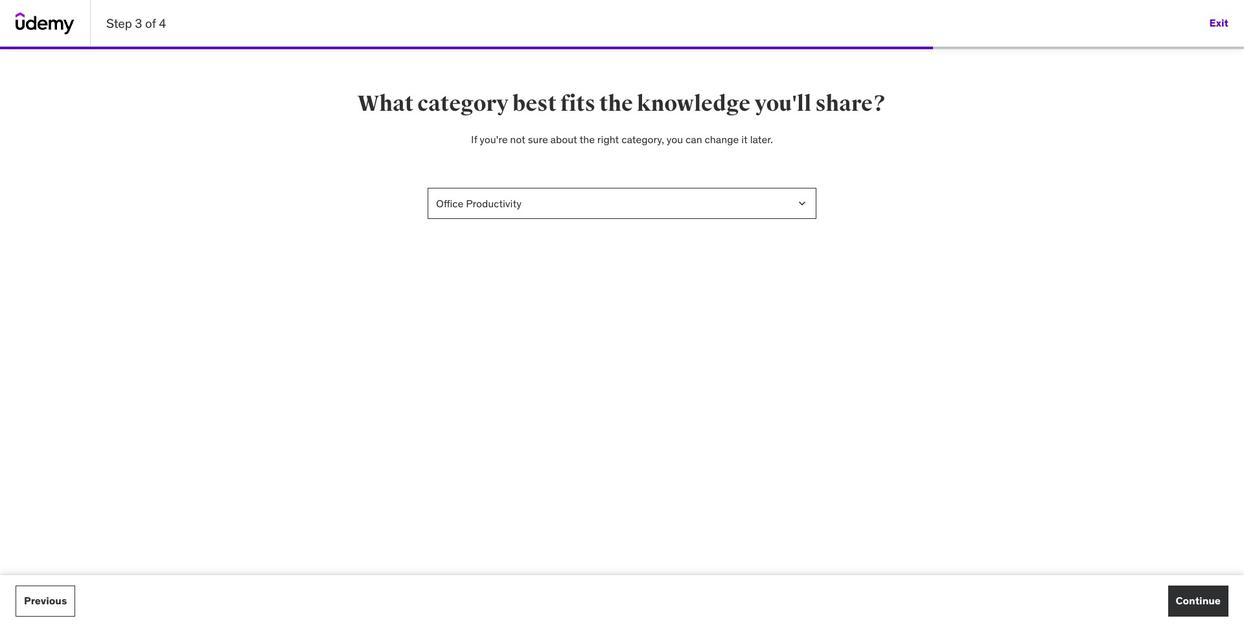 Task type: vqa. For each thing, say whether or not it's contained in the screenshot.
All the skills you need in one place
no



Task type: describe. For each thing, give the bounding box(es) containing it.
best
[[513, 90, 557, 117]]

if
[[471, 133, 477, 146]]

what category best fits the knowledge you'll share?
[[358, 90, 887, 117]]

sure
[[528, 133, 548, 146]]

category,
[[622, 133, 664, 146]]

continue
[[1176, 594, 1221, 607]]

you
[[667, 133, 683, 146]]

share?
[[816, 90, 887, 117]]

0 vertical spatial the
[[599, 90, 633, 117]]

what
[[358, 90, 413, 117]]

right
[[597, 133, 619, 146]]

previous button
[[16, 586, 75, 617]]

later.
[[750, 133, 773, 146]]

you'll
[[755, 90, 811, 117]]

if you're not sure about the right category, you can change it later.
[[471, 133, 773, 146]]

udemy image
[[16, 12, 75, 34]]

step
[[106, 15, 132, 31]]

category
[[418, 90, 509, 117]]

knowledge
[[637, 90, 751, 117]]

step 3 of 4 element
[[0, 47, 933, 49]]



Task type: locate. For each thing, give the bounding box(es) containing it.
4
[[159, 15, 166, 31]]

the
[[599, 90, 633, 117], [580, 133, 595, 146]]

exit
[[1210, 16, 1229, 29]]

previous
[[24, 594, 67, 607]]

the up if you're not sure about the right category, you can change it later.
[[599, 90, 633, 117]]

exit button
[[1210, 8, 1229, 39]]

change
[[705, 133, 739, 146]]

3
[[135, 15, 142, 31]]

about
[[551, 133, 577, 146]]

the left right at the left top
[[580, 133, 595, 146]]

1 horizontal spatial the
[[599, 90, 633, 117]]

not
[[510, 133, 525, 146]]

0 horizontal spatial the
[[580, 133, 595, 146]]

you're
[[480, 133, 508, 146]]

of
[[145, 15, 156, 31]]

fits
[[561, 90, 595, 117]]

1 vertical spatial the
[[580, 133, 595, 146]]

continue button
[[1168, 586, 1229, 617]]

can
[[686, 133, 702, 146]]

it
[[741, 133, 748, 146]]

step 3 of 4
[[106, 15, 166, 31]]



